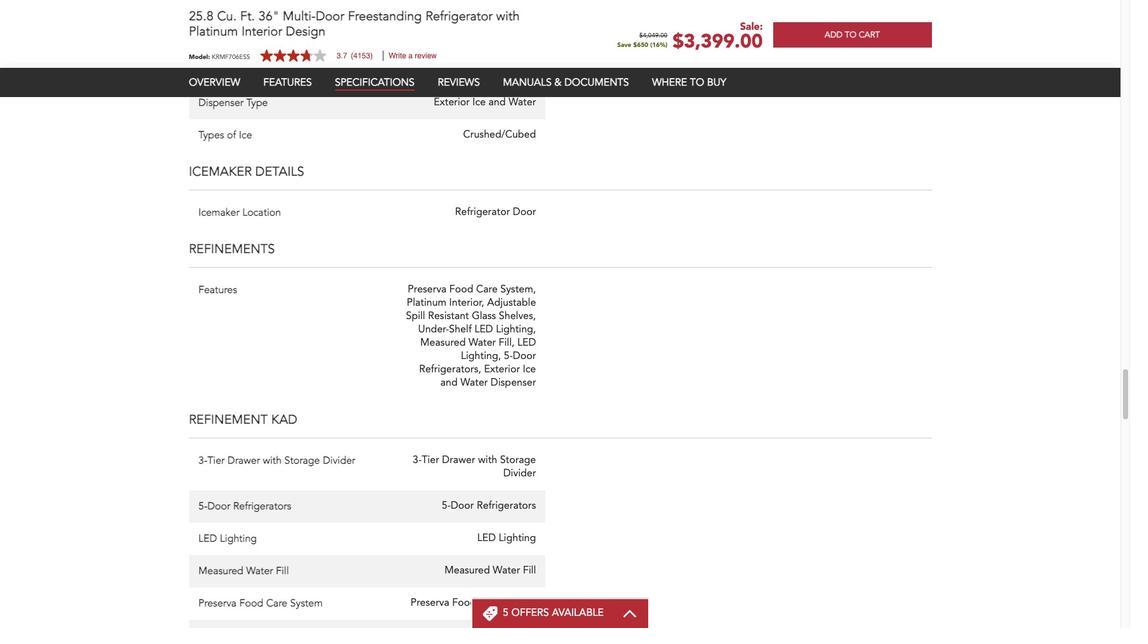 Task type: describe. For each thing, give the bounding box(es) containing it.
adjustable
[[487, 299, 536, 309]]

options
[[247, 37, 283, 51]]

1 horizontal spatial 5-
[[442, 502, 451, 512]]

with inside 3-tier drawer with storage divider
[[478, 456, 498, 466]]

36"
[[259, 8, 279, 25]]

care for preserva food care system
[[479, 599, 501, 609]]

water,
[[507, 39, 536, 49]]

add to cart
[[825, 29, 880, 41]]

types of ice
[[199, 128, 252, 142]]

under-
[[418, 325, 449, 336]]

offers
[[512, 609, 549, 619]]

overview link
[[189, 76, 240, 90]]

specifications link
[[335, 76, 415, 91]]

1 horizontal spatial 5-door refrigerators
[[442, 502, 536, 512]]

interior,
[[450, 299, 485, 309]]

crushed/cubed
[[463, 130, 536, 141]]

features link
[[263, 76, 312, 90]]

type
[[247, 96, 268, 110]]

preserva for preserva food care system
[[411, 599, 450, 609]]

control/child
[[450, 66, 512, 76]]

icemaker location
[[199, 206, 281, 220]]

0 horizontal spatial features
[[199, 284, 237, 297]]

icemaker details
[[189, 163, 304, 181]]

location
[[242, 206, 281, 220]]

manuals & documents
[[503, 76, 629, 90]]

0 horizontal spatial 5-door refrigerators
[[199, 500, 291, 514]]

5- inside preserva food care system, platinum interior, adjustable spill resistant glass shelves, under-shelf led lighting, measured water fill, led lighting, 5-door refrigerators, exterior ice and water dispenser
[[504, 352, 513, 362]]

0 horizontal spatial exterior
[[434, 98, 470, 108]]

write a review
[[389, 51, 437, 60]]

manuals
[[503, 76, 552, 90]]

and inside preserva food care system, platinum interior, adjustable spill resistant glass shelves, under-shelf led lighting, measured water fill, led lighting, 5-door refrigerators, exterior ice and water dispenser
[[441, 379, 458, 389]]

manuals & documents link
[[503, 76, 629, 90]]

0 horizontal spatial drawer
[[228, 454, 260, 468]]

model: krmf706ess
[[189, 53, 250, 62]]

sale: $3,399.00
[[673, 19, 763, 54]]

25.8
[[189, 8, 214, 25]]

dispenser options
[[199, 37, 283, 51]]

1 horizontal spatial fill
[[523, 567, 536, 577]]

storage inside 3-tier drawer with storage divider
[[500, 456, 536, 466]]

0 horizontal spatial refrigerators
[[233, 500, 291, 514]]

door inside the 25.8 cu. ft. 36" multi-door freestanding refrigerator with platinum interior design
[[316, 8, 345, 25]]

refrigerator door
[[455, 208, 536, 218]]

freestanding
[[348, 8, 422, 25]]

0 vertical spatial features
[[263, 76, 312, 90]]

krmf706ess
[[212, 53, 250, 62]]

&
[[555, 76, 562, 90]]

sale:
[[740, 19, 763, 33]]

save
[[618, 40, 632, 49]]

write
[[389, 51, 407, 60]]

of
[[227, 128, 236, 142]]

dispenser inside preserva food care system, platinum interior, adjustable spill resistant glass shelves, under-shelf led lighting, measured water fill, led lighting, 5-door refrigerators, exterior ice and water dispenser
[[491, 379, 536, 389]]

cart
[[859, 29, 880, 41]]

3.7
[[337, 51, 347, 60]]

lock
[[515, 66, 536, 76]]

model:
[[189, 53, 210, 62]]

0 horizontal spatial fill
[[276, 565, 289, 579]]

$650
[[634, 40, 649, 49]]

where
[[653, 76, 688, 90]]

1 vertical spatial divider
[[504, 470, 536, 480]]

icemaker for icemaker location
[[199, 206, 240, 220]]

exterior inside preserva food care system, platinum interior, adjustable spill resistant glass shelves, under-shelf led lighting, measured water fill, led lighting, 5-door refrigerators, exterior ice and water dispenser
[[484, 365, 520, 376]]

fill, inside preserva food care system, platinum interior, adjustable spill resistant glass shelves, under-shelf led lighting, measured water fill, led lighting, 5-door refrigerators, exterior ice and water dispenser
[[499, 339, 515, 349]]

to
[[690, 76, 705, 90]]

where to buy
[[653, 76, 727, 90]]

buy
[[707, 76, 727, 90]]

where to buy link
[[653, 76, 727, 90]]

0 horizontal spatial preserva food care system
[[199, 597, 323, 611]]

refrigerators,
[[419, 365, 482, 376]]

filtered
[[469, 39, 504, 49]]

preserva for features
[[408, 285, 447, 296]]

preserva food care system, platinum interior, adjustable spill resistant glass shelves, under-shelf led lighting, measured water fill, led lighting, 5-door refrigerators, exterior ice and water dispenser
[[406, 285, 536, 389]]

refinement
[[189, 412, 268, 429]]

design
[[286, 23, 326, 40]]

platinum inside the 25.8 cu. ft. 36" multi-door freestanding refrigerator with platinum interior design
[[189, 23, 238, 40]]

1 horizontal spatial lighting
[[499, 534, 536, 545]]

platinum inside preserva food care system, platinum interior, adjustable spill resistant glass shelves, under-shelf led lighting, measured water fill, led lighting, 5-door refrigerators, exterior ice and water dispenser
[[407, 299, 447, 309]]

1 vertical spatial refrigerator
[[455, 208, 510, 218]]

kad
[[271, 412, 298, 429]]

5 offers available
[[503, 609, 604, 619]]

0 vertical spatial ice
[[473, 98, 486, 108]]

shelf
[[449, 325, 472, 336]]

to
[[845, 29, 857, 41]]

1 horizontal spatial system
[[504, 599, 536, 609]]



Task type: vqa. For each thing, say whether or not it's contained in the screenshot.


Task type: locate. For each thing, give the bounding box(es) containing it.
ice
[[473, 98, 486, 108], [239, 128, 252, 142], [523, 365, 536, 376]]

0 horizontal spatial 3-
[[199, 454, 208, 468]]

0 vertical spatial lighting,
[[496, 325, 536, 336]]

features
[[263, 76, 312, 90], [199, 284, 237, 297]]

1 horizontal spatial ice
[[473, 98, 486, 108]]

0 horizontal spatial tier
[[208, 454, 225, 468]]

0 horizontal spatial storage
[[285, 454, 320, 468]]

ice inside preserva food care system, platinum interior, adjustable spill resistant glass shelves, under-shelf led lighting, measured water fill, led lighting, 5-door refrigerators, exterior ice and water dispenser
[[523, 365, 536, 376]]

refrigerators
[[233, 500, 291, 514], [477, 502, 536, 512]]

interior
[[242, 23, 282, 40]]

0 horizontal spatial 3-tier drawer with storage divider
[[199, 454, 356, 468]]

$3,399.00
[[673, 28, 763, 54]]

cu.
[[217, 8, 237, 25]]

details
[[255, 163, 304, 181]]

1 horizontal spatial exterior
[[484, 365, 520, 376]]

available
[[552, 609, 604, 619]]

1 horizontal spatial 3-tier drawer with storage divider
[[413, 456, 536, 480]]

lighting, down shelves,
[[496, 325, 536, 336]]

preserva
[[408, 285, 447, 296], [199, 597, 237, 611], [411, 599, 450, 609]]

1 horizontal spatial divider
[[504, 470, 536, 480]]

features up "type"
[[263, 76, 312, 90]]

1 horizontal spatial drawer
[[442, 456, 475, 466]]

0 vertical spatial fill,
[[521, 52, 536, 62]]

1 vertical spatial ice
[[239, 128, 252, 142]]

0 horizontal spatial and
[[441, 379, 458, 389]]

0 horizontal spatial platinum
[[189, 23, 238, 40]]

exterior ice and water
[[434, 98, 536, 108]]

shelves,
[[499, 312, 536, 322]]

exterior
[[434, 98, 470, 108], [484, 365, 520, 376]]

multi-
[[283, 8, 316, 25]]

refinements
[[189, 241, 275, 258]]

platinum up model: krmf706ess
[[189, 23, 238, 40]]

review
[[415, 51, 437, 60]]

types
[[199, 128, 224, 142]]

fill,
[[521, 52, 536, 62], [499, 339, 515, 349]]

0 horizontal spatial measured water fill
[[199, 565, 289, 579]]

exterior down reviews
[[434, 98, 470, 108]]

1 horizontal spatial fill,
[[521, 52, 536, 62]]

documents
[[565, 76, 629, 90]]

specifications
[[335, 76, 415, 90]]

care inside preserva food care system, platinum interior, adjustable spill resistant glass shelves, under-shelf led lighting, measured water fill, led lighting, 5-door refrigerators, exterior ice and water dispenser
[[476, 285, 498, 296]]

25.8 cu. ft. 36" multi-door freestanding refrigerator with platinum interior design
[[189, 8, 520, 40]]

measured water fill
[[199, 565, 289, 579], [445, 567, 536, 577]]

care
[[476, 285, 498, 296], [266, 597, 288, 611], [479, 599, 501, 609]]

0 horizontal spatial 5-
[[199, 500, 208, 514]]

tier
[[208, 454, 225, 468], [422, 456, 440, 466]]

0 vertical spatial icemaker
[[189, 163, 252, 181]]

0 vertical spatial divider
[[323, 454, 356, 468]]

3- inside 3-tier drawer with storage divider
[[413, 456, 422, 466]]

0 vertical spatial exterior
[[434, 98, 470, 108]]

1 vertical spatial icemaker
[[199, 206, 240, 220]]

1 horizontal spatial preserva food care system
[[411, 599, 536, 609]]

fill, up lock
[[521, 52, 536, 62]]

measured
[[421, 339, 466, 349], [199, 565, 244, 579], [445, 567, 490, 577]]

1 horizontal spatial and
[[489, 98, 506, 108]]

food
[[450, 285, 474, 296], [240, 597, 263, 611], [452, 599, 476, 609]]

1 vertical spatial dispenser
[[199, 96, 244, 110]]

2 vertical spatial dispenser
[[491, 379, 536, 389]]

1 vertical spatial fill,
[[499, 339, 515, 349]]

lighting,
[[496, 325, 536, 336], [461, 352, 501, 362]]

5-
[[504, 352, 513, 362], [199, 500, 208, 514], [442, 502, 451, 512]]

0 horizontal spatial system
[[290, 597, 323, 611]]

lighting
[[220, 533, 257, 546], [499, 534, 536, 545]]

2 vertical spatial ice
[[523, 365, 536, 376]]

food for preserva food care system
[[452, 599, 476, 609]]

1 horizontal spatial tier
[[422, 456, 440, 466]]

resistant
[[428, 312, 469, 322]]

door inside preserva food care system, platinum interior, adjustable spill resistant glass shelves, under-shelf led lighting, measured water fill, led lighting, 5-door refrigerators, exterior ice and water dispenser
[[513, 352, 536, 362]]

1 horizontal spatial refrigerators
[[477, 502, 536, 512]]

1 horizontal spatial 3-
[[413, 456, 422, 466]]

platinum up spill
[[407, 299, 447, 309]]

icemaker down types of ice
[[189, 163, 252, 181]]

system
[[290, 597, 323, 611], [504, 599, 536, 609]]

led lighting
[[199, 533, 257, 546], [478, 534, 536, 545]]

1 vertical spatial lighting,
[[461, 352, 501, 362]]

0 vertical spatial refrigerator
[[426, 8, 493, 25]]

dispenser for dispenser options
[[199, 37, 244, 51]]

food for features
[[450, 285, 474, 296]]

preserva inside preserva food care system, platinum interior, adjustable spill resistant glass shelves, under-shelf led lighting, measured water fill, led lighting, 5-door refrigerators, exterior ice and water dispenser
[[408, 285, 447, 296]]

(16%)
[[651, 40, 668, 49]]

1 vertical spatial exterior
[[484, 365, 520, 376]]

refrigerator inside the 25.8 cu. ft. 36" multi-door freestanding refrigerator with platinum interior design
[[426, 8, 493, 25]]

write a review button
[[389, 51, 437, 60]]

with inside the 25.8 cu. ft. 36" multi-door freestanding refrigerator with platinum interior design
[[496, 8, 520, 25]]

2 horizontal spatial ice
[[523, 365, 536, 376]]

drawer
[[228, 454, 260, 468], [442, 456, 475, 466]]

add to cart button
[[773, 22, 932, 48]]

and
[[489, 98, 506, 108], [441, 379, 458, 389]]

system,
[[501, 285, 536, 296]]

led
[[475, 325, 493, 336], [518, 339, 536, 349], [199, 533, 217, 546], [478, 534, 496, 545]]

filtered water, measured/metered fill, control/child lock
[[429, 39, 536, 76]]

food inside preserva food care system, platinum interior, adjustable spill resistant glass shelves, under-shelf led lighting, measured water fill, led lighting, 5-door refrigerators, exterior ice and water dispenser
[[450, 285, 474, 296]]

0 vertical spatial and
[[489, 98, 506, 108]]

glass
[[472, 312, 496, 322]]

1 horizontal spatial features
[[263, 76, 312, 90]]

(4153)
[[351, 51, 373, 60]]

0 horizontal spatial ice
[[239, 128, 252, 142]]

a
[[409, 51, 413, 60]]

$4,049.00
[[640, 33, 668, 39]]

dispenser for dispenser type
[[199, 96, 244, 110]]

ice down shelves,
[[523, 365, 536, 376]]

reviews link
[[438, 76, 480, 90]]

dispenser
[[199, 37, 244, 51], [199, 96, 244, 110], [491, 379, 536, 389]]

1 horizontal spatial led lighting
[[478, 534, 536, 545]]

refrigerator
[[426, 8, 493, 25], [455, 208, 510, 218]]

and down refrigerators,
[[441, 379, 458, 389]]

1 horizontal spatial storage
[[500, 456, 536, 466]]

add
[[825, 29, 843, 41]]

refinement kad
[[189, 412, 298, 429]]

care for features
[[476, 285, 498, 296]]

exterior right refrigerators,
[[484, 365, 520, 376]]

$4,049.00 save $650 (16%)
[[618, 33, 668, 49]]

1 horizontal spatial platinum
[[407, 299, 447, 309]]

water
[[509, 98, 536, 108], [469, 339, 496, 349], [461, 379, 488, 389], [246, 565, 273, 579], [493, 567, 521, 577]]

drawer inside 3-tier drawer with storage divider
[[442, 456, 475, 466]]

0 horizontal spatial lighting
[[220, 533, 257, 546]]

0 vertical spatial dispenser
[[199, 37, 244, 51]]

ice down reviews
[[473, 98, 486, 108]]

features down refinements
[[199, 284, 237, 297]]

icemaker for icemaker details
[[189, 163, 252, 181]]

and up crushed/cubed
[[489, 98, 506, 108]]

platinum
[[189, 23, 238, 40], [407, 299, 447, 309]]

0 horizontal spatial fill,
[[499, 339, 515, 349]]

1 horizontal spatial measured water fill
[[445, 567, 536, 577]]

lighting, up refrigerators,
[[461, 352, 501, 362]]

1 vertical spatial features
[[199, 284, 237, 297]]

overview
[[189, 76, 240, 90]]

1 vertical spatial platinum
[[407, 299, 447, 309]]

measured inside preserva food care system, platinum interior, adjustable spill resistant glass shelves, under-shelf led lighting, measured water fill, led lighting, 5-door refrigerators, exterior ice and water dispenser
[[421, 339, 466, 349]]

3-tier drawer with storage divider
[[199, 454, 356, 468], [413, 456, 536, 480]]

icemaker
[[189, 163, 252, 181], [199, 206, 240, 220]]

3.7 (4153)
[[337, 51, 373, 60]]

5
[[503, 609, 509, 619]]

0 horizontal spatial divider
[[323, 454, 356, 468]]

2 horizontal spatial 5-
[[504, 352, 513, 362]]

0 vertical spatial platinum
[[189, 23, 238, 40]]

fill, inside filtered water, measured/metered fill, control/child lock
[[521, 52, 536, 62]]

dispenser type
[[199, 96, 268, 110]]

reviews
[[438, 76, 480, 90]]

with
[[496, 8, 520, 25], [263, 454, 282, 468], [478, 456, 498, 466]]

measured/metered
[[429, 52, 518, 62]]

1 vertical spatial and
[[441, 379, 458, 389]]

icemaker up refinements
[[199, 206, 240, 220]]

0 horizontal spatial led lighting
[[199, 533, 257, 546]]

spill
[[406, 312, 425, 322]]

fill
[[276, 565, 289, 579], [523, 567, 536, 577]]

ft.
[[240, 8, 255, 25]]

fill, down shelves,
[[499, 339, 515, 349]]

ice right of
[[239, 128, 252, 142]]



